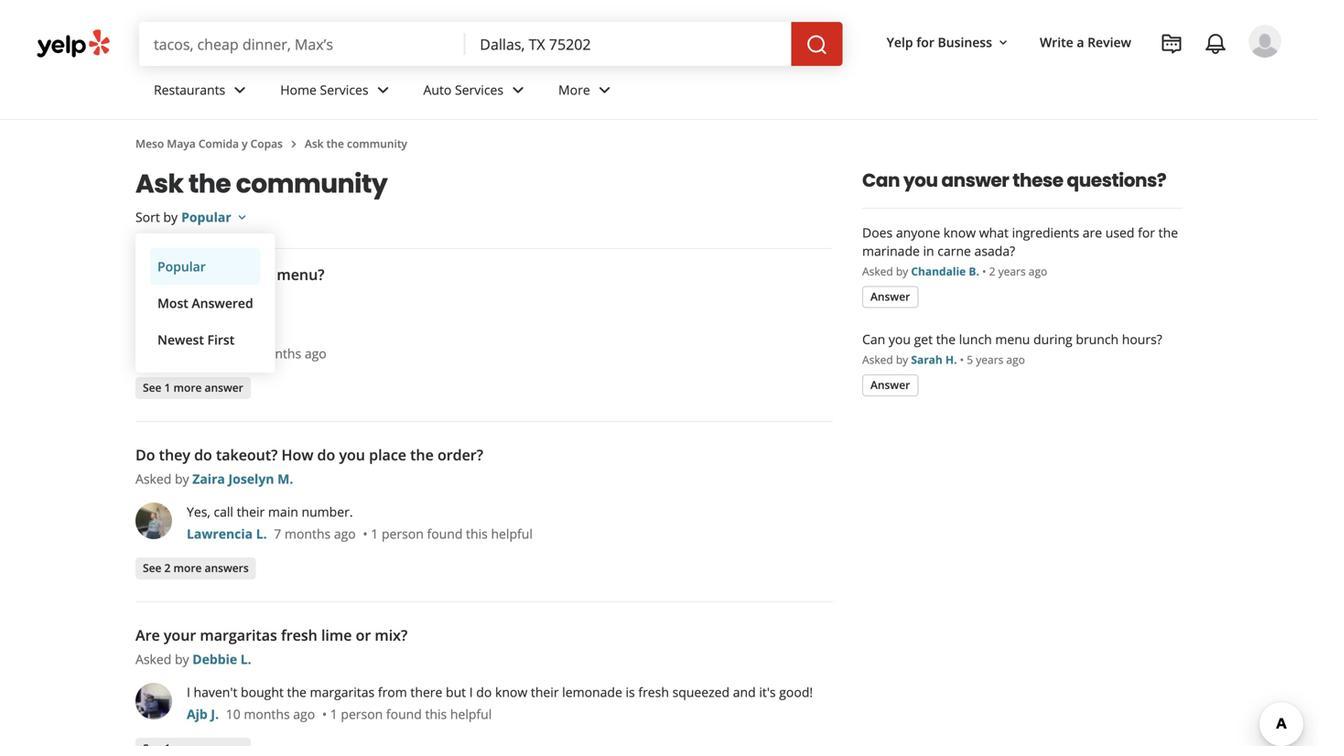 Task type: vqa. For each thing, say whether or not it's contained in the screenshot.
"Add To Cart - $38.39"
no



Task type: describe. For each thing, give the bounding box(es) containing it.
none field 'find'
[[154, 34, 451, 54]]

this for do they do takeout? how do you place the order?
[[466, 525, 488, 543]]

m.
[[278, 470, 293, 488]]

zaira joselyn m. link
[[193, 470, 293, 488]]

copas
[[251, 136, 283, 151]]

years for lunch
[[977, 352, 1004, 367]]

review
[[1088, 33, 1132, 51]]

yes,
[[187, 503, 210, 521]]

there
[[411, 684, 443, 701]]

for inside does anyone know what ingredients are used for the marinade in carne asada?
[[1139, 224, 1156, 241]]

jennifer l. link
[[193, 290, 258, 307]]

write a review link
[[1033, 26, 1139, 59]]

stella
[[187, 345, 223, 362]]

1 person found this helpful for are your margaritas fresh lime or mix?
[[330, 706, 492, 723]]

auto services
[[424, 81, 504, 99]]

see 2 more answers
[[143, 561, 249, 576]]

they for have
[[159, 265, 190, 284]]

the up 10 months ago
[[287, 684, 307, 701]]

answer link for can you get the lunch menu during brunch hours?
[[863, 375, 919, 397]]

none field near
[[480, 34, 777, 54]]

7 months ago
[[274, 525, 356, 543]]

1 vertical spatial ask the community
[[136, 166, 388, 202]]

zaira
[[193, 470, 225, 488]]

do they do takeout? how do you place the order? asked by zaira joselyn m.
[[136, 445, 484, 488]]

24 chevron down v2 image for more
[[594, 79, 616, 101]]

16 chevron down v2 image
[[996, 35, 1011, 50]]

jennifer
[[193, 290, 244, 307]]

popular button
[[181, 208, 250, 226]]

popular for popular "popup button"
[[181, 208, 231, 226]]

by inside are your margaritas fresh lime or mix? asked by debbie l.
[[175, 651, 189, 668]]

joselyn
[[229, 470, 274, 488]]

can for can you answer these questions?
[[863, 168, 900, 193]]

meso maya comida y copas
[[136, 136, 283, 151]]

found for do they do takeout? how do you place the order?
[[427, 525, 463, 543]]

asked by chandalie b.
[[863, 264, 980, 279]]

write a review
[[1040, 33, 1132, 51]]

does anyone know what ingredients are used for the marinade in carne asada?
[[863, 224, 1179, 260]]

chandalie
[[912, 264, 967, 279]]

1 vertical spatial l.
[[256, 525, 267, 543]]

0 horizontal spatial their
[[237, 503, 265, 521]]

are
[[1083, 224, 1103, 241]]

auto
[[424, 81, 452, 99]]

1 vertical spatial community
[[236, 166, 388, 202]]

popular link
[[150, 248, 261, 285]]

helpful for are your margaritas fresh lime or mix?
[[451, 706, 492, 723]]

1 vertical spatial fresh
[[639, 684, 669, 701]]

h.
[[946, 352, 958, 367]]

y
[[242, 136, 248, 151]]

sarah h. link
[[912, 352, 958, 367]]

lawrencia l.
[[187, 525, 267, 543]]

no
[[187, 323, 204, 340]]

newest first link
[[150, 321, 261, 358]]

1 horizontal spatial 2
[[990, 264, 996, 279]]

0 horizontal spatial do
[[194, 445, 212, 465]]

by right sort
[[163, 208, 178, 226]]

helpful for do they do takeout? how do you place the order?
[[491, 525, 533, 543]]

mix?
[[375, 626, 408, 645]]

are your margaritas fresh lime or mix? asked by debbie l.
[[136, 626, 408, 668]]

answer link for does anyone know what ingredients are used for the marinade in carne asada?
[[863, 286, 919, 308]]

answer for does anyone know what ingredients are used for the marinade in carne asada?
[[871, 289, 911, 304]]

see for do they do takeout? how do you place the order?
[[143, 561, 162, 576]]

yelp
[[887, 33, 914, 51]]

16 chevron down v2 image
[[235, 210, 250, 225]]

1 vertical spatial their
[[531, 684, 559, 701]]

by inside do they do takeout? how do you place the order? asked by zaira joselyn m.
[[175, 470, 189, 488]]

newest
[[158, 331, 204, 349]]

answered
[[192, 294, 253, 312]]

stella c. link
[[187, 345, 238, 362]]

business
[[938, 33, 993, 51]]

person for mix?
[[341, 706, 383, 723]]

0 horizontal spatial know
[[495, 684, 528, 701]]

projects image
[[1161, 33, 1183, 55]]

maya
[[167, 136, 196, 151]]

you for answer
[[904, 168, 938, 193]]

get
[[915, 331, 933, 348]]

debbie
[[193, 651, 237, 668]]

by left sarah
[[897, 352, 909, 367]]

by inside do they have a kids menu? asked by jennifer l.
[[175, 290, 189, 307]]

the up popular "popup button"
[[189, 166, 231, 202]]

2 horizontal spatial do
[[477, 684, 492, 701]]

debbie l. link
[[193, 651, 252, 668]]

10 months ago
[[226, 706, 315, 723]]

bought
[[241, 684, 284, 701]]

and
[[733, 684, 756, 701]]

sarah
[[912, 352, 943, 367]]

j.
[[211, 706, 219, 723]]

1 vertical spatial ask
[[136, 166, 184, 202]]

is
[[626, 684, 635, 701]]

are
[[136, 626, 160, 645]]

john s. image
[[1249, 25, 1282, 58]]

good!
[[780, 684, 813, 701]]

they for do
[[159, 445, 190, 465]]

how
[[282, 445, 314, 465]]

ingredients
[[1013, 224, 1080, 241]]

do they have a kids menu? asked by jennifer l.
[[136, 265, 325, 307]]

it's
[[760, 684, 776, 701]]

yelp for business
[[887, 33, 993, 51]]

c.
[[226, 345, 238, 362]]

carne
[[938, 242, 972, 260]]

search image
[[807, 34, 829, 56]]

hours?
[[1123, 331, 1163, 348]]

these
[[1013, 168, 1064, 193]]

marinade
[[863, 242, 920, 260]]

more
[[559, 81, 591, 99]]

months for takeout?
[[285, 525, 331, 543]]

this for are your margaritas fresh lime or mix?
[[425, 706, 447, 723]]

no they don't. stella c. 3 months ago
[[187, 323, 327, 362]]

months for fresh
[[244, 706, 290, 723]]

from
[[378, 684, 407, 701]]

home services
[[280, 81, 369, 99]]

by down marinade
[[897, 264, 909, 279]]

yelp for business button
[[880, 26, 1018, 59]]

can you get the lunch menu during brunch hours?
[[863, 331, 1163, 348]]

can you answer these questions?
[[863, 168, 1167, 193]]

2 years ago
[[990, 264, 1048, 279]]

services for auto services
[[455, 81, 504, 99]]

questions?
[[1068, 168, 1167, 193]]

a inside "link"
[[1077, 33, 1085, 51]]

2 i from the left
[[470, 684, 473, 701]]

but
[[446, 684, 466, 701]]

1 for do they do takeout? how do you place the order?
[[371, 525, 379, 543]]

1 horizontal spatial do
[[317, 445, 335, 465]]

order?
[[438, 445, 484, 465]]

person for you
[[382, 525, 424, 543]]

in
[[924, 242, 935, 260]]



Task type: locate. For each thing, give the bounding box(es) containing it.
0 vertical spatial answer
[[871, 289, 911, 304]]

1 horizontal spatial i
[[470, 684, 473, 701]]

person
[[382, 525, 424, 543], [341, 706, 383, 723]]

they
[[159, 265, 190, 284], [208, 323, 234, 340], [159, 445, 190, 465]]

years for ingredients
[[999, 264, 1026, 279]]

answer down the asked by sarah h.
[[871, 377, 911, 392]]

fresh right "is"
[[639, 684, 669, 701]]

lawrencia
[[187, 525, 253, 543]]

2 vertical spatial they
[[159, 445, 190, 465]]

None field
[[154, 34, 451, 54], [480, 34, 777, 54]]

home services link
[[266, 66, 409, 119]]

first
[[207, 331, 235, 349]]

popular left 16 chevron down v2 icon
[[181, 208, 231, 226]]

1 horizontal spatial know
[[944, 224, 976, 241]]

2 vertical spatial l.
[[241, 651, 252, 668]]

1 vertical spatial know
[[495, 684, 528, 701]]

margaritas
[[200, 626, 277, 645], [310, 684, 375, 701]]

0 vertical spatial helpful
[[491, 525, 533, 543]]

ask the community up 16 chevron down v2 icon
[[136, 166, 388, 202]]

menu
[[996, 331, 1031, 348]]

1 answer link from the top
[[863, 286, 919, 308]]

1 vertical spatial helpful
[[451, 706, 492, 723]]

0 vertical spatial months
[[255, 345, 302, 362]]

ajb j.
[[187, 706, 219, 723]]

1 horizontal spatial ask
[[305, 136, 324, 151]]

community down 24 chevron down v2 image at top
[[347, 136, 408, 151]]

0 vertical spatial you
[[904, 168, 938, 193]]

0 horizontal spatial 1
[[164, 380, 171, 395]]

asked inside do they have a kids menu? asked by jennifer l.
[[136, 290, 172, 307]]

see 2 more answers link
[[136, 558, 256, 580]]

1 for are your margaritas fresh lime or mix?
[[330, 706, 338, 723]]

ago right 10
[[293, 706, 315, 723]]

1 services from the left
[[320, 81, 369, 99]]

2 answer link from the top
[[863, 375, 919, 397]]

1 horizontal spatial 1
[[330, 706, 338, 723]]

2 see from the top
[[143, 561, 162, 576]]

1 answer from the top
[[871, 289, 911, 304]]

0 vertical spatial 1
[[164, 380, 171, 395]]

2 answer from the top
[[871, 377, 911, 392]]

sort by
[[136, 208, 178, 226]]

your
[[164, 626, 196, 645]]

ask up sort by
[[136, 166, 184, 202]]

do down sort
[[136, 265, 155, 284]]

they up stella c. link
[[208, 323, 234, 340]]

0 vertical spatial answer link
[[863, 286, 919, 308]]

0 vertical spatial person
[[382, 525, 424, 543]]

they inside the no they don't. stella c. 3 months ago
[[208, 323, 234, 340]]

0 vertical spatial popular
[[181, 208, 231, 226]]

1 vertical spatial for
[[1139, 224, 1156, 241]]

know up carne
[[944, 224, 976, 241]]

see for do they have a kids menu?
[[143, 380, 162, 395]]

fresh left lime
[[281, 626, 318, 645]]

found down from at the bottom left of the page
[[386, 706, 422, 723]]

services
[[320, 81, 369, 99], [455, 81, 504, 99]]

2 right b.
[[990, 264, 996, 279]]

1 i from the left
[[187, 684, 190, 701]]

24 chevron down v2 image inside auto services link
[[507, 79, 529, 101]]

0 vertical spatial their
[[237, 503, 265, 521]]

ago for 2 years ago
[[1029, 264, 1048, 279]]

none field up more link
[[480, 34, 777, 54]]

asked left zaira
[[136, 470, 172, 488]]

2 do from the top
[[136, 445, 155, 465]]

business categories element
[[139, 66, 1282, 119]]

1 vertical spatial can
[[863, 331, 886, 348]]

0 vertical spatial a
[[1077, 33, 1085, 51]]

found down order?
[[427, 525, 463, 543]]

2 can from the top
[[863, 331, 886, 348]]

see 1 more answer
[[143, 380, 243, 395]]

0 vertical spatial margaritas
[[200, 626, 277, 645]]

ago for 7 months ago
[[334, 525, 356, 543]]

0 horizontal spatial none field
[[154, 34, 451, 54]]

menu?
[[277, 265, 325, 284]]

16 chevron right v2 image
[[287, 137, 301, 151]]

1 horizontal spatial services
[[455, 81, 504, 99]]

they up yes,
[[159, 445, 190, 465]]

0 vertical spatial know
[[944, 224, 976, 241]]

0 vertical spatial they
[[159, 265, 190, 284]]

1 vertical spatial margaritas
[[310, 684, 375, 701]]

their right call
[[237, 503, 265, 521]]

0 vertical spatial for
[[917, 33, 935, 51]]

main
[[268, 503, 298, 521]]

i right but
[[470, 684, 473, 701]]

popular
[[181, 208, 231, 226], [158, 258, 206, 275]]

2 left answers
[[164, 561, 171, 576]]

services inside 'link'
[[320, 81, 369, 99]]

by down your
[[175, 651, 189, 668]]

l. down kids
[[247, 290, 258, 307]]

restaurants link
[[139, 66, 266, 119]]

brunch
[[1077, 331, 1119, 348]]

more left answers
[[174, 561, 202, 576]]

can
[[863, 168, 900, 193], [863, 331, 886, 348]]

1 none field from the left
[[154, 34, 451, 54]]

you inside do they do takeout? how do you place the order? asked by zaira joselyn m.
[[339, 445, 365, 465]]

0 vertical spatial l.
[[247, 290, 258, 307]]

0 horizontal spatial a
[[232, 265, 241, 284]]

for right the yelp
[[917, 33, 935, 51]]

this down there
[[425, 706, 447, 723]]

24 chevron down v2 image inside more link
[[594, 79, 616, 101]]

1 horizontal spatial their
[[531, 684, 559, 701]]

months inside the no they don't. stella c. 3 months ago
[[255, 345, 302, 362]]

do right how
[[317, 445, 335, 465]]

can for can you get the lunch menu during brunch hours?
[[863, 331, 886, 348]]

1 horizontal spatial this
[[466, 525, 488, 543]]

1 horizontal spatial none field
[[480, 34, 777, 54]]

you up anyone
[[904, 168, 938, 193]]

Near text field
[[480, 34, 777, 54]]

l. inside are your margaritas fresh lime or mix? asked by debbie l.
[[241, 651, 252, 668]]

asked inside are your margaritas fresh lime or mix? asked by debbie l.
[[136, 651, 172, 668]]

0 vertical spatial years
[[999, 264, 1026, 279]]

newest first
[[158, 331, 235, 349]]

1 horizontal spatial found
[[427, 525, 463, 543]]

i haven't bought the margaritas from there but i do know their lemonade is fresh squeezed and it's good!
[[187, 684, 813, 701]]

do
[[194, 445, 212, 465], [317, 445, 335, 465], [477, 684, 492, 701]]

1 vertical spatial you
[[889, 331, 911, 348]]

you up the asked by sarah h.
[[889, 331, 911, 348]]

margaritas left from at the bottom left of the page
[[310, 684, 375, 701]]

meso
[[136, 136, 164, 151]]

10
[[226, 706, 241, 723]]

24 chevron down v2 image right auto services
[[507, 79, 529, 101]]

2
[[990, 264, 996, 279], [164, 561, 171, 576]]

see down the newest
[[143, 380, 162, 395]]

1 vertical spatial person
[[341, 706, 383, 723]]

l. inside do they have a kids menu? asked by jennifer l.
[[247, 290, 258, 307]]

anyone
[[897, 224, 941, 241]]

1 vertical spatial years
[[977, 352, 1004, 367]]

1 vertical spatial they
[[208, 323, 234, 340]]

answers
[[205, 561, 249, 576]]

call
[[214, 503, 234, 521]]

2 24 chevron down v2 image from the left
[[507, 79, 529, 101]]

0 vertical spatial found
[[427, 525, 463, 543]]

months down bought
[[244, 706, 290, 723]]

24 chevron down v2 image inside restaurants link
[[229, 79, 251, 101]]

0 horizontal spatial i
[[187, 684, 190, 701]]

margaritas inside are your margaritas fresh lime or mix? asked by debbie l.
[[200, 626, 277, 645]]

person down place
[[382, 525, 424, 543]]

1 horizontal spatial fresh
[[639, 684, 669, 701]]

none field up home
[[154, 34, 451, 54]]

1 person found this helpful down there
[[330, 706, 492, 723]]

answer up the 'what' at the top
[[942, 168, 1010, 193]]

user actions element
[[873, 23, 1308, 136]]

2 vertical spatial 1
[[330, 706, 338, 723]]

0 horizontal spatial services
[[320, 81, 369, 99]]

see up are
[[143, 561, 162, 576]]

asked inside do they do takeout? how do you place the order? asked by zaira joselyn m.
[[136, 470, 172, 488]]

do for do they do takeout? how do you place the order?
[[136, 445, 155, 465]]

lime
[[321, 626, 352, 645]]

sort
[[136, 208, 160, 226]]

lemonade
[[563, 684, 623, 701]]

ajb j. link
[[187, 706, 219, 723]]

or
[[356, 626, 371, 645]]

the right used
[[1159, 224, 1179, 241]]

services right auto at left top
[[455, 81, 504, 99]]

asked up the newest
[[136, 290, 172, 307]]

1 do from the top
[[136, 265, 155, 284]]

they inside do they have a kids menu? asked by jennifer l.
[[159, 265, 190, 284]]

1 vertical spatial see
[[143, 561, 162, 576]]

more for have
[[174, 380, 202, 395]]

can up "does"
[[863, 168, 900, 193]]

0 horizontal spatial ask
[[136, 166, 184, 202]]

0 vertical spatial do
[[136, 265, 155, 284]]

2 vertical spatial you
[[339, 445, 365, 465]]

ago down menu
[[1007, 352, 1026, 367]]

1 vertical spatial answer link
[[863, 375, 919, 397]]

0 vertical spatial community
[[347, 136, 408, 151]]

1 horizontal spatial answer
[[942, 168, 1010, 193]]

years right 5
[[977, 352, 1004, 367]]

they inside do they do takeout? how do you place the order? asked by zaira joselyn m.
[[159, 445, 190, 465]]

ago for 5 years ago
[[1007, 352, 1026, 367]]

for inside button
[[917, 33, 935, 51]]

asked down are
[[136, 651, 172, 668]]

answer link down the asked by sarah h.
[[863, 375, 919, 397]]

1 vertical spatial more
[[174, 561, 202, 576]]

1 vertical spatial 1
[[371, 525, 379, 543]]

1 horizontal spatial for
[[1139, 224, 1156, 241]]

see
[[143, 380, 162, 395], [143, 561, 162, 576]]

24 chevron down v2 image right the more
[[594, 79, 616, 101]]

months down number.
[[285, 525, 331, 543]]

24 chevron down v2 image right restaurants
[[229, 79, 251, 101]]

notifications image
[[1205, 33, 1227, 55]]

3
[[245, 345, 252, 362]]

i up the 'ajb'
[[187, 684, 190, 701]]

1 24 chevron down v2 image from the left
[[229, 79, 251, 101]]

1 horizontal spatial a
[[1077, 33, 1085, 51]]

do down see 1 more answer link
[[136, 445, 155, 465]]

1 down the newest
[[164, 380, 171, 395]]

ago
[[1029, 264, 1048, 279], [305, 345, 327, 362], [1007, 352, 1026, 367], [334, 525, 356, 543], [293, 706, 315, 723]]

person down from at the bottom left of the page
[[341, 706, 383, 723]]

know right but
[[495, 684, 528, 701]]

1 vertical spatial popular
[[158, 258, 206, 275]]

ago right 3
[[305, 345, 327, 362]]

services left 24 chevron down v2 image at top
[[320, 81, 369, 99]]

this
[[466, 525, 488, 543], [425, 706, 447, 723]]

0 vertical spatial fresh
[[281, 626, 318, 645]]

do up zaira
[[194, 445, 212, 465]]

services for home services
[[320, 81, 369, 99]]

ago down number.
[[334, 525, 356, 543]]

ago inside the no they don't. stella c. 3 months ago
[[305, 345, 327, 362]]

you left place
[[339, 445, 365, 465]]

months
[[255, 345, 302, 362], [285, 525, 331, 543], [244, 706, 290, 723]]

months right 3
[[255, 345, 302, 362]]

a right write
[[1077, 33, 1085, 51]]

1 vertical spatial a
[[232, 265, 241, 284]]

yes, call their main number.
[[187, 503, 353, 521]]

fresh inside are your margaritas fresh lime or mix? asked by debbie l.
[[281, 626, 318, 645]]

0 vertical spatial this
[[466, 525, 488, 543]]

place
[[369, 445, 407, 465]]

answer for can you get the lunch menu during brunch hours?
[[871, 377, 911, 392]]

0 vertical spatial ask the community
[[305, 136, 408, 151]]

by up no
[[175, 290, 189, 307]]

more link
[[544, 66, 631, 119]]

for
[[917, 33, 935, 51], [1139, 224, 1156, 241]]

answer
[[871, 289, 911, 304], [871, 377, 911, 392]]

asked down marinade
[[863, 264, 894, 279]]

have
[[194, 265, 228, 284]]

1
[[164, 380, 171, 395], [371, 525, 379, 543], [330, 706, 338, 723]]

number.
[[302, 503, 353, 521]]

restaurants
[[154, 81, 226, 99]]

write
[[1040, 33, 1074, 51]]

do for do they have a kids menu?
[[136, 265, 155, 284]]

used
[[1106, 224, 1135, 241]]

more for do
[[174, 561, 202, 576]]

2 none field from the left
[[480, 34, 777, 54]]

the inside do they do takeout? how do you place the order? asked by zaira joselyn m.
[[410, 445, 434, 465]]

1 person found this helpful down order?
[[371, 525, 533, 543]]

ask right 16 chevron right v2 image at the top left of the page
[[305, 136, 324, 151]]

1 can from the top
[[863, 168, 900, 193]]

margaritas up "debbie l." link
[[200, 626, 277, 645]]

i
[[187, 684, 190, 701], [470, 684, 473, 701]]

1 vertical spatial answer
[[871, 377, 911, 392]]

1 vertical spatial 2
[[164, 561, 171, 576]]

they up most on the top left
[[159, 265, 190, 284]]

this down order?
[[466, 525, 488, 543]]

0 horizontal spatial for
[[917, 33, 935, 51]]

you for get
[[889, 331, 911, 348]]

years
[[999, 264, 1026, 279], [977, 352, 1004, 367]]

2 more from the top
[[174, 561, 202, 576]]

lawrencia l. link
[[187, 525, 267, 543]]

1 horizontal spatial 24 chevron down v2 image
[[507, 79, 529, 101]]

0 horizontal spatial found
[[386, 706, 422, 723]]

0 vertical spatial see
[[143, 380, 162, 395]]

auto services link
[[409, 66, 544, 119]]

the inside does anyone know what ingredients are used for the marinade in carne asada?
[[1159, 224, 1179, 241]]

see 1 more answer link
[[136, 377, 251, 399]]

answer
[[942, 168, 1010, 193], [205, 380, 243, 395]]

0 horizontal spatial fresh
[[281, 626, 318, 645]]

1 see from the top
[[143, 380, 162, 395]]

popular up most on the top left
[[158, 258, 206, 275]]

1 vertical spatial do
[[136, 445, 155, 465]]

the up h.
[[937, 331, 956, 348]]

during
[[1034, 331, 1073, 348]]

their left "lemonade"
[[531, 684, 559, 701]]

2 vertical spatial months
[[244, 706, 290, 723]]

l. left 7
[[256, 525, 267, 543]]

1 more from the top
[[174, 380, 202, 395]]

2 horizontal spatial 1
[[371, 525, 379, 543]]

asked left sarah
[[863, 352, 894, 367]]

0 horizontal spatial 24 chevron down v2 image
[[229, 79, 251, 101]]

meso maya comida y copas link
[[136, 136, 283, 151]]

ask the community
[[305, 136, 408, 151], [136, 166, 388, 202]]

the right place
[[410, 445, 434, 465]]

1 vertical spatial months
[[285, 525, 331, 543]]

don't.
[[237, 323, 271, 340]]

0 vertical spatial ask
[[305, 136, 324, 151]]

1 vertical spatial this
[[425, 706, 447, 723]]

does
[[863, 224, 893, 241]]

None search field
[[139, 22, 847, 66]]

2 horizontal spatial 24 chevron down v2 image
[[594, 79, 616, 101]]

7
[[274, 525, 281, 543]]

more down stella
[[174, 380, 202, 395]]

1 vertical spatial answer
[[205, 380, 243, 395]]

lunch
[[960, 331, 993, 348]]

years down asada?
[[999, 264, 1026, 279]]

0 horizontal spatial 2
[[164, 561, 171, 576]]

1 horizontal spatial margaritas
[[310, 684, 375, 701]]

asada?
[[975, 242, 1016, 260]]

0 horizontal spatial margaritas
[[200, 626, 277, 645]]

the right 16 chevron right v2 image at the top left of the page
[[327, 136, 344, 151]]

2 services from the left
[[455, 81, 504, 99]]

24 chevron down v2 image for auto services
[[507, 79, 529, 101]]

do right but
[[477, 684, 492, 701]]

most
[[158, 294, 188, 312]]

community down 16 chevron right v2 image at the top left of the page
[[236, 166, 388, 202]]

takeout?
[[216, 445, 278, 465]]

Find text field
[[154, 34, 451, 54]]

0 horizontal spatial this
[[425, 706, 447, 723]]

answer down asked by chandalie b.
[[871, 289, 911, 304]]

1 right 10 months ago
[[330, 706, 338, 723]]

answer link
[[863, 286, 919, 308], [863, 375, 919, 397]]

know inside does anyone know what ingredients are used for the marinade in carne asada?
[[944, 224, 976, 241]]

0 vertical spatial 1 person found this helpful
[[371, 525, 533, 543]]

a inside do they have a kids menu? asked by jennifer l.
[[232, 265, 241, 284]]

24 chevron down v2 image
[[229, 79, 251, 101], [507, 79, 529, 101], [594, 79, 616, 101]]

0 vertical spatial answer
[[942, 168, 1010, 193]]

home
[[280, 81, 317, 99]]

1 vertical spatial 1 person found this helpful
[[330, 706, 492, 723]]

answer link down asked by chandalie b.
[[863, 286, 919, 308]]

they for don't.
[[208, 323, 234, 340]]

a left kids
[[232, 265, 241, 284]]

0 horizontal spatial answer
[[205, 380, 243, 395]]

do inside do they do takeout? how do you place the order? asked by zaira joselyn m.
[[136, 445, 155, 465]]

ago for 10 months ago
[[293, 706, 315, 723]]

3 24 chevron down v2 image from the left
[[594, 79, 616, 101]]

0 vertical spatial more
[[174, 380, 202, 395]]

can up the asked by sarah h.
[[863, 331, 886, 348]]

popular for popular link
[[158, 258, 206, 275]]

chandalie b. link
[[912, 264, 980, 279]]

0 vertical spatial can
[[863, 168, 900, 193]]

by left zaira
[[175, 470, 189, 488]]

answer down c.
[[205, 380, 243, 395]]

24 chevron down v2 image for restaurants
[[229, 79, 251, 101]]

1 person found this helpful for do they do takeout? how do you place the order?
[[371, 525, 533, 543]]

squeezed
[[673, 684, 730, 701]]

24 chevron down v2 image
[[372, 79, 394, 101]]

0 vertical spatial 2
[[990, 264, 996, 279]]

do inside do they have a kids menu? asked by jennifer l.
[[136, 265, 155, 284]]

l. right "debbie"
[[241, 651, 252, 668]]

for right used
[[1139, 224, 1156, 241]]

ask the community down home services 'link'
[[305, 136, 408, 151]]

1 right 7 months ago
[[371, 525, 379, 543]]

found for are your margaritas fresh lime or mix?
[[386, 706, 422, 723]]

1 vertical spatial found
[[386, 706, 422, 723]]

ago down does anyone know what ingredients are used for the marinade in carne asada?
[[1029, 264, 1048, 279]]



